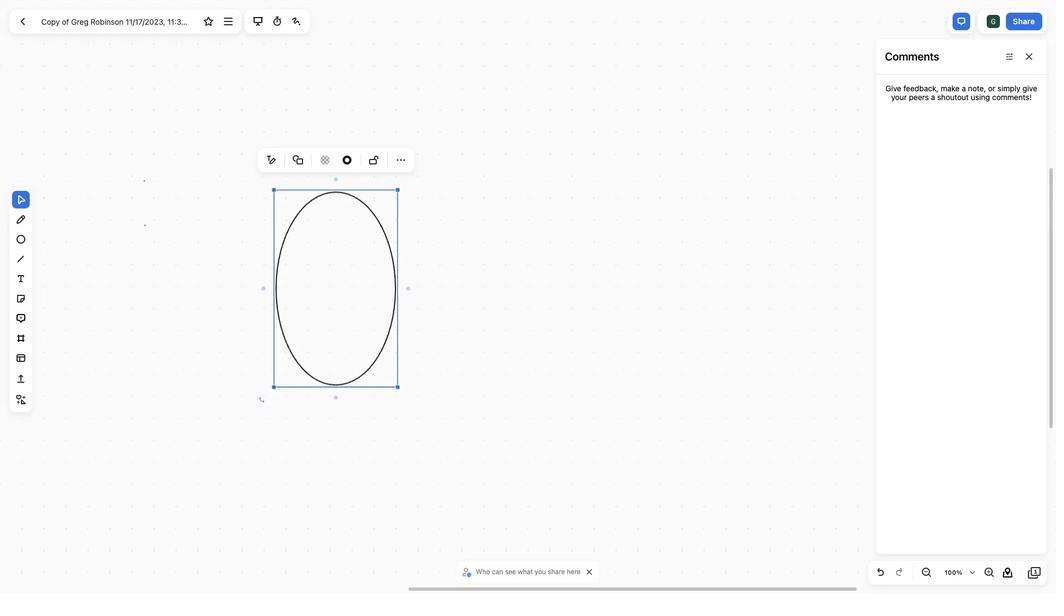 Task type: describe. For each thing, give the bounding box(es) containing it.
share button
[[1006, 13, 1042, 30]]

0 horizontal spatial a
[[931, 92, 935, 102]]

share
[[1013, 16, 1035, 26]]

templates image
[[14, 351, 28, 365]]

more tools image
[[14, 393, 28, 406]]

comments
[[885, 50, 939, 63]]

laser image
[[290, 15, 303, 28]]

zoom out image
[[920, 566, 933, 579]]

%
[[956, 569, 963, 576]]

text format element
[[262, 151, 280, 169]]

feedback,
[[903, 84, 939, 93]]

give
[[886, 84, 901, 93]]

simply
[[998, 84, 1021, 93]]

or
[[988, 84, 996, 93]]

comment panel image
[[955, 15, 968, 28]]

star this whiteboard image
[[202, 15, 215, 28]]

who can see what you share here button
[[461, 564, 583, 580]]

lock image
[[367, 153, 381, 167]]

timer image
[[270, 15, 284, 28]]

dashboard image
[[16, 15, 29, 28]]

using
[[971, 92, 990, 102]]

lock element
[[365, 151, 383, 169]]

give feedback, make a note, or simply give your peers a shoutout using comments!
[[886, 84, 1037, 102]]

who
[[476, 568, 490, 576]]

more options image
[[221, 15, 235, 28]]

share
[[548, 568, 565, 576]]

undo image
[[874, 566, 887, 579]]

here
[[567, 568, 581, 576]]

who can see what you share here
[[476, 568, 581, 576]]



Task type: vqa. For each thing, say whether or not it's contained in the screenshot.
Peers
yes



Task type: locate. For each thing, give the bounding box(es) containing it.
a left note,
[[962, 84, 966, 93]]

make
[[941, 84, 960, 93]]

peers
[[909, 92, 929, 102]]

shape image
[[292, 153, 305, 167]]

100
[[945, 569, 956, 576]]

upload pdfs and images image
[[14, 372, 28, 386]]

more image
[[394, 153, 408, 167]]

your
[[891, 92, 907, 102]]

1 horizontal spatial a
[[962, 84, 966, 93]]

note,
[[968, 84, 986, 93]]

a
[[962, 84, 966, 93], [931, 92, 935, 102]]

what
[[518, 568, 533, 576]]

a right peers
[[931, 92, 935, 102]]

give
[[1023, 84, 1037, 93]]

present image
[[251, 15, 264, 28]]

Document name text field
[[33, 13, 198, 30]]

can
[[492, 568, 503, 576]]

text format image
[[265, 153, 278, 167]]

shoutout
[[937, 92, 969, 102]]

filter menu for comments image
[[1003, 50, 1016, 63]]

pages image
[[1028, 566, 1041, 579]]

menu
[[260, 149, 412, 171]]

shape element
[[289, 151, 307, 169]]

see
[[505, 568, 516, 576]]

comments!
[[992, 92, 1032, 102]]

mini map image
[[1001, 566, 1014, 579]]

fill image
[[318, 152, 332, 168]]

more element
[[392, 151, 410, 169]]

you
[[535, 568, 546, 576]]

100 %
[[945, 569, 963, 576]]

zoom in image
[[982, 566, 996, 579]]



